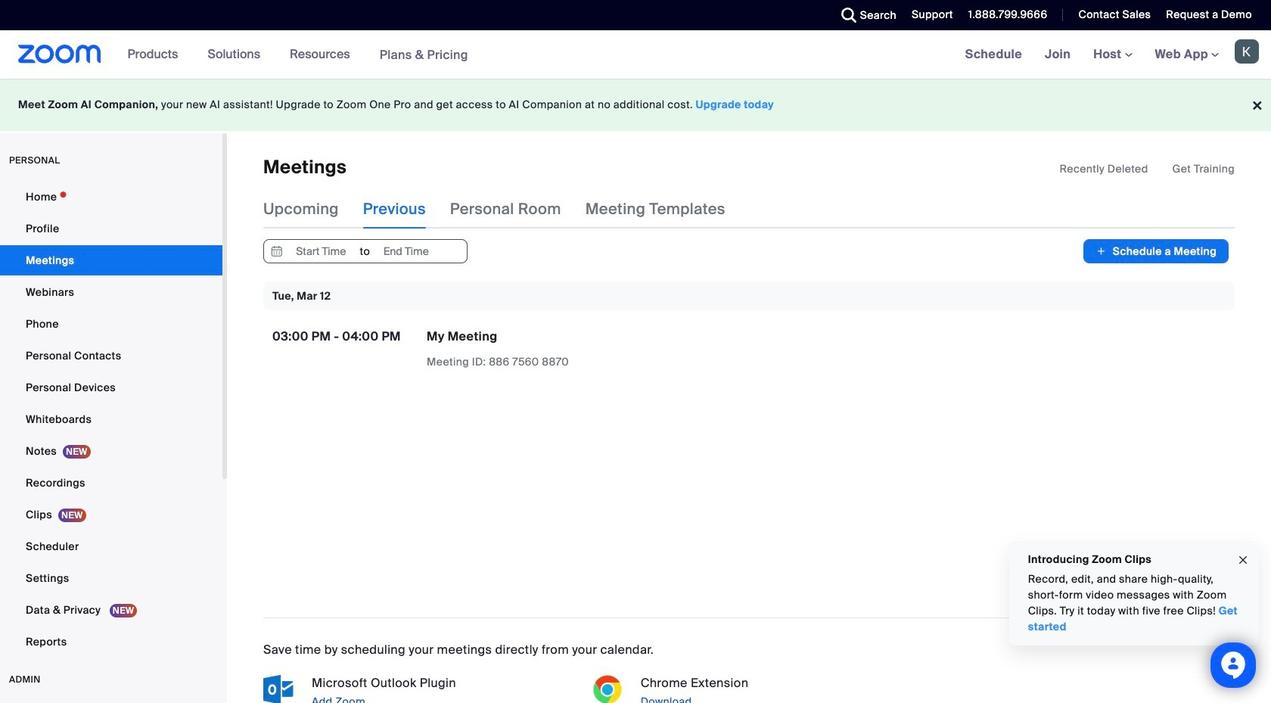 Task type: locate. For each thing, give the bounding box(es) containing it.
date image
[[268, 240, 286, 263]]

application
[[1060, 161, 1235, 176], [427, 329, 692, 370]]

my meeting element
[[427, 329, 498, 345]]

0 horizontal spatial application
[[427, 329, 692, 370]]

banner
[[0, 30, 1271, 79]]

footer
[[0, 79, 1271, 131]]

tabs of meeting tab list
[[263, 189, 750, 229]]

Date Range Picker End field
[[371, 240, 441, 263]]

Date Range Picker Start field
[[286, 240, 356, 263]]

report image
[[893, 334, 905, 346]]

1 horizontal spatial application
[[1060, 161, 1235, 176]]

meetings navigation
[[954, 30, 1271, 79]]

0 vertical spatial application
[[1060, 161, 1235, 176]]

product information navigation
[[116, 30, 480, 79]]



Task type: vqa. For each thing, say whether or not it's contained in the screenshot.
left AUDIENCES
no



Task type: describe. For each thing, give the bounding box(es) containing it.
add image
[[1096, 244, 1107, 259]]

1 vertical spatial application
[[427, 329, 692, 370]]

close image
[[1237, 551, 1249, 569]]

profile picture image
[[1235, 39, 1259, 64]]

zoom logo image
[[18, 45, 101, 64]]

personal menu menu
[[0, 182, 223, 658]]



